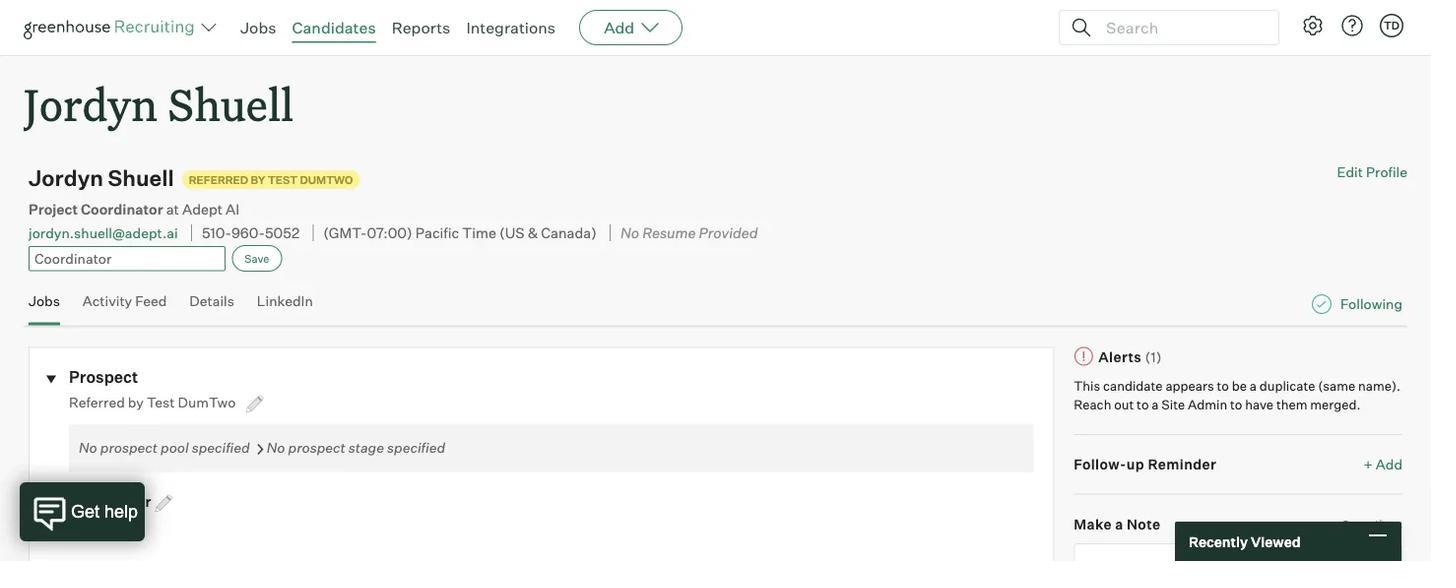 Task type: vqa. For each thing, say whether or not it's contained in the screenshot.
topmost Partners
no



Task type: describe. For each thing, give the bounding box(es) containing it.
no for no resume provided
[[620, 224, 639, 242]]

jordyn.shuell@adept.ai
[[29, 225, 178, 242]]

reach
[[1074, 397, 1111, 413]]

jordyn.shuell@adept.ai link
[[29, 225, 178, 242]]

jobs for candidates
[[240, 18, 276, 37]]

linkedin link
[[257, 293, 313, 322]]

alerts
[[1098, 348, 1142, 366]]

@mentions link
[[1340, 515, 1402, 534]]

+
[[1364, 456, 1373, 473]]

save
[[245, 252, 269, 265]]

no resume provided
[[620, 224, 758, 242]]

no prospect stage specified
[[267, 439, 445, 457]]

0 vertical spatial referred
[[189, 173, 248, 186]]

project coordinator at adept ai
[[29, 200, 239, 218]]

reports
[[392, 18, 450, 37]]

at
[[166, 200, 179, 218]]

details
[[189, 293, 234, 310]]

candidates link
[[292, 18, 376, 37]]

&
[[528, 224, 538, 242]]

have
[[1245, 397, 1274, 413]]

1 horizontal spatial to
[[1217, 378, 1229, 394]]

test
[[89, 524, 125, 542]]

integrations link
[[466, 18, 556, 37]]

prospect for pool
[[100, 439, 158, 457]]

site
[[1161, 397, 1185, 413]]

configure image
[[1301, 14, 1325, 37]]

add button
[[579, 10, 683, 45]]

0 vertical spatial test
[[268, 173, 298, 186]]

out
[[1114, 397, 1134, 413]]

this candidate appears to be a duplicate          (same name). reach out to a site admin to have them merged.
[[1074, 378, 1401, 413]]

510-960-5052
[[202, 224, 300, 242]]

1 vertical spatial shuell
[[108, 165, 174, 192]]

provided
[[699, 224, 758, 242]]

adept
[[182, 200, 223, 218]]

0 vertical spatial shuell
[[168, 75, 294, 133]]

0 horizontal spatial referred
[[69, 394, 125, 411]]

ai
[[226, 200, 239, 218]]

coordinator
[[81, 200, 163, 218]]

0 vertical spatial jordyn shuell
[[24, 75, 294, 133]]

(same
[[1318, 378, 1355, 394]]

viewed
[[1251, 533, 1301, 550]]

specified for no prospect pool specified
[[192, 439, 250, 457]]

project
[[29, 200, 78, 218]]

appears
[[1165, 378, 1214, 394]]

follow-up reminder
[[1074, 456, 1217, 473]]

name).
[[1358, 378, 1401, 394]]

linkedin
[[257, 293, 313, 310]]

feed
[[135, 293, 167, 310]]

1 vertical spatial add
[[1376, 456, 1402, 473]]

1 vertical spatial referred by test dumtwo
[[69, 394, 239, 411]]

duplicate
[[1259, 378, 1315, 394]]

reports link
[[392, 18, 450, 37]]

5052
[[265, 224, 300, 242]]

Search text field
[[1101, 13, 1261, 42]]

960-
[[231, 224, 265, 242]]

+ add
[[1364, 456, 1402, 473]]

edit profile
[[1337, 164, 1407, 181]]

jobs for activity feed
[[29, 293, 60, 310]]

follow-
[[1074, 456, 1127, 473]]

@mentions
[[1340, 517, 1402, 532]]

following
[[1340, 296, 1402, 313]]

merged.
[[1310, 397, 1361, 413]]

td button
[[1376, 10, 1407, 41]]

(1)
[[1145, 348, 1162, 366]]

0 vertical spatial a
[[1250, 378, 1257, 394]]

07:00)
[[367, 224, 412, 242]]



Task type: locate. For each thing, give the bounding box(es) containing it.
0 horizontal spatial dumtwo
[[178, 394, 236, 411]]

prospect down activity feed link at the left bottom
[[69, 368, 138, 387]]

activity
[[83, 293, 132, 310]]

profile
[[1366, 164, 1407, 181]]

0 vertical spatial by
[[251, 173, 266, 186]]

recently viewed
[[1189, 533, 1301, 550]]

prospect for
[[69, 493, 154, 510]]

2 prospect from the left
[[288, 439, 345, 457]]

a
[[1250, 378, 1257, 394], [1152, 397, 1159, 413], [1115, 516, 1123, 533]]

1 horizontal spatial add
[[1376, 456, 1402, 473]]

td
[[1384, 19, 1400, 32]]

prospect for stage
[[288, 439, 345, 457]]

prospect for prospect for
[[69, 493, 129, 510]]

(us
[[499, 224, 525, 242]]

jordyn shuell up the coordinator
[[29, 165, 174, 192]]

1 prospect from the top
[[69, 368, 138, 387]]

referred by test dumtwo up no prospect pool specified
[[69, 394, 239, 411]]

specified for no prospect stage specified
[[387, 439, 445, 457]]

1 vertical spatial jobs link
[[29, 293, 60, 322]]

by up 510-960-5052
[[251, 173, 266, 186]]

1 horizontal spatial test
[[268, 173, 298, 186]]

jordyn shuell down greenhouse recruiting image
[[24, 75, 294, 133]]

to left be
[[1217, 378, 1229, 394]]

jobs link left 'activity'
[[29, 293, 60, 322]]

recently
[[1189, 533, 1248, 550]]

0 vertical spatial jobs
[[240, 18, 276, 37]]

1 horizontal spatial dumtwo
[[300, 173, 353, 186]]

2 prospect from the top
[[69, 493, 129, 510]]

candidate
[[1103, 378, 1163, 394]]

1 vertical spatial dumtwo
[[178, 394, 236, 411]]

no for no prospect stage specified
[[267, 439, 285, 457]]

referred by test dumtwo up ai
[[189, 173, 353, 186]]

admin
[[1188, 397, 1227, 413]]

1 vertical spatial prospect
[[69, 493, 129, 510]]

shuell
[[168, 75, 294, 133], [108, 165, 174, 192]]

activity feed
[[83, 293, 167, 310]]

test up 5052
[[268, 173, 298, 186]]

1 horizontal spatial specified
[[387, 439, 445, 457]]

0 horizontal spatial prospect
[[100, 439, 158, 457]]

0 vertical spatial jordyn
[[24, 75, 158, 133]]

1 specified from the left
[[192, 439, 250, 457]]

resume
[[642, 224, 696, 242]]

referred up no prospect pool specified
[[69, 394, 125, 411]]

specified right pool
[[192, 439, 250, 457]]

up
[[1126, 456, 1145, 473]]

no prospect pool specified
[[79, 439, 250, 457]]

0 horizontal spatial add
[[604, 18, 634, 37]]

add
[[604, 18, 634, 37], [1376, 456, 1402, 473]]

1 horizontal spatial prospect
[[288, 439, 345, 457]]

(gmt-07:00) pacific time (us & canada)
[[323, 224, 597, 242]]

activity feed link
[[83, 293, 167, 322]]

for
[[132, 493, 151, 510]]

candidates
[[292, 18, 376, 37]]

0 horizontal spatial by
[[128, 394, 144, 411]]

edit
[[1337, 164, 1363, 181]]

1 vertical spatial by
[[128, 394, 144, 411]]

2 horizontal spatial no
[[620, 224, 639, 242]]

0 vertical spatial dumtwo
[[300, 173, 353, 186]]

jobs
[[240, 18, 276, 37], [29, 293, 60, 310]]

make
[[1074, 516, 1112, 533]]

alerts (1)
[[1098, 348, 1162, 366]]

None text field
[[29, 246, 226, 271]]

pool
[[161, 439, 189, 457]]

1 vertical spatial jordyn shuell
[[29, 165, 174, 192]]

no left stage
[[267, 439, 285, 457]]

to right out
[[1137, 397, 1149, 413]]

be
[[1232, 378, 1247, 394]]

a left note
[[1115, 516, 1123, 533]]

1 vertical spatial a
[[1152, 397, 1159, 413]]

2 horizontal spatial to
[[1230, 397, 1242, 413]]

pacific
[[415, 224, 459, 242]]

td button
[[1380, 14, 1403, 37]]

prospect
[[69, 368, 138, 387], [69, 493, 129, 510]]

a left site
[[1152, 397, 1159, 413]]

0 horizontal spatial to
[[1137, 397, 1149, 413]]

prospect left pool
[[100, 439, 158, 457]]

prospect for prospect
[[69, 368, 138, 387]]

stage
[[348, 439, 384, 457]]

specified right stage
[[387, 439, 445, 457]]

jobs left candidates
[[240, 18, 276, 37]]

0 vertical spatial prospect
[[69, 368, 138, 387]]

by up no prospect pool specified
[[128, 394, 144, 411]]

jordyn down greenhouse recruiting image
[[24, 75, 158, 133]]

1 horizontal spatial by
[[251, 173, 266, 186]]

no left resume
[[620, 224, 639, 242]]

details link
[[189, 293, 234, 322]]

save link
[[232, 245, 282, 272]]

1 horizontal spatial referred
[[189, 173, 248, 186]]

+ add link
[[1364, 455, 1402, 474]]

make a note
[[1074, 516, 1161, 533]]

them
[[1276, 397, 1307, 413]]

greenhouse recruiting image
[[24, 16, 201, 39]]

add inside popup button
[[604, 18, 634, 37]]

no up "prospect for"
[[79, 439, 97, 457]]

jordyn
[[24, 75, 158, 133], [29, 165, 103, 192]]

to
[[1217, 378, 1229, 394], [1137, 397, 1149, 413], [1230, 397, 1242, 413]]

jobs link for candidates
[[240, 18, 276, 37]]

prospect
[[100, 439, 158, 457], [288, 439, 345, 457]]

jobs left 'activity'
[[29, 293, 60, 310]]

test
[[268, 173, 298, 186], [147, 394, 175, 411]]

1 vertical spatial jobs
[[29, 293, 60, 310]]

edit profile link
[[1337, 164, 1407, 181]]

1 horizontal spatial jobs
[[240, 18, 276, 37]]

referred
[[189, 173, 248, 186], [69, 394, 125, 411]]

jordyn shuell
[[24, 75, 294, 133], [29, 165, 174, 192]]

no for no prospect pool specified
[[79, 439, 97, 457]]

2 specified from the left
[[387, 439, 445, 457]]

referred up ai
[[189, 173, 248, 186]]

dumtwo
[[300, 173, 353, 186], [178, 394, 236, 411]]

0 horizontal spatial test
[[147, 394, 175, 411]]

0 vertical spatial add
[[604, 18, 634, 37]]

1 vertical spatial referred
[[69, 394, 125, 411]]

test up no prospect pool specified
[[147, 394, 175, 411]]

time
[[462, 224, 496, 242]]

prospect left stage
[[288, 439, 345, 457]]

jobs link
[[240, 18, 276, 37], [29, 293, 60, 322]]

reminder
[[1148, 456, 1217, 473]]

1 prospect from the left
[[100, 439, 158, 457]]

1 horizontal spatial jobs link
[[240, 18, 276, 37]]

referred by test dumtwo
[[189, 173, 353, 186], [69, 394, 239, 411]]

jobs link left candidates
[[240, 18, 276, 37]]

0 horizontal spatial a
[[1115, 516, 1123, 533]]

following link
[[1340, 295, 1402, 314]]

1 vertical spatial jordyn
[[29, 165, 103, 192]]

2 horizontal spatial a
[[1250, 378, 1257, 394]]

by
[[251, 173, 266, 186], [128, 394, 144, 411]]

prospect up test
[[69, 493, 129, 510]]

0 vertical spatial referred by test dumtwo
[[189, 173, 353, 186]]

0 horizontal spatial jobs link
[[29, 293, 60, 322]]

1 horizontal spatial a
[[1152, 397, 1159, 413]]

dumtwo up pool
[[178, 394, 236, 411]]

1 vertical spatial test
[[147, 394, 175, 411]]

510-
[[202, 224, 231, 242]]

to down be
[[1230, 397, 1242, 413]]

integrations
[[466, 18, 556, 37]]

dumtwo up (gmt-
[[300, 173, 353, 186]]

0 vertical spatial jobs link
[[240, 18, 276, 37]]

jobs link for activity feed
[[29, 293, 60, 322]]

(gmt-
[[323, 224, 367, 242]]

jordyn up project
[[29, 165, 103, 192]]

2 vertical spatial a
[[1115, 516, 1123, 533]]

0 horizontal spatial jobs
[[29, 293, 60, 310]]

no
[[620, 224, 639, 242], [79, 439, 97, 457], [267, 439, 285, 457]]

1 horizontal spatial no
[[267, 439, 285, 457]]

this
[[1074, 378, 1100, 394]]

0 horizontal spatial specified
[[192, 439, 250, 457]]

canada)
[[541, 224, 597, 242]]

0 horizontal spatial no
[[79, 439, 97, 457]]

a right be
[[1250, 378, 1257, 394]]

note
[[1127, 516, 1161, 533]]



